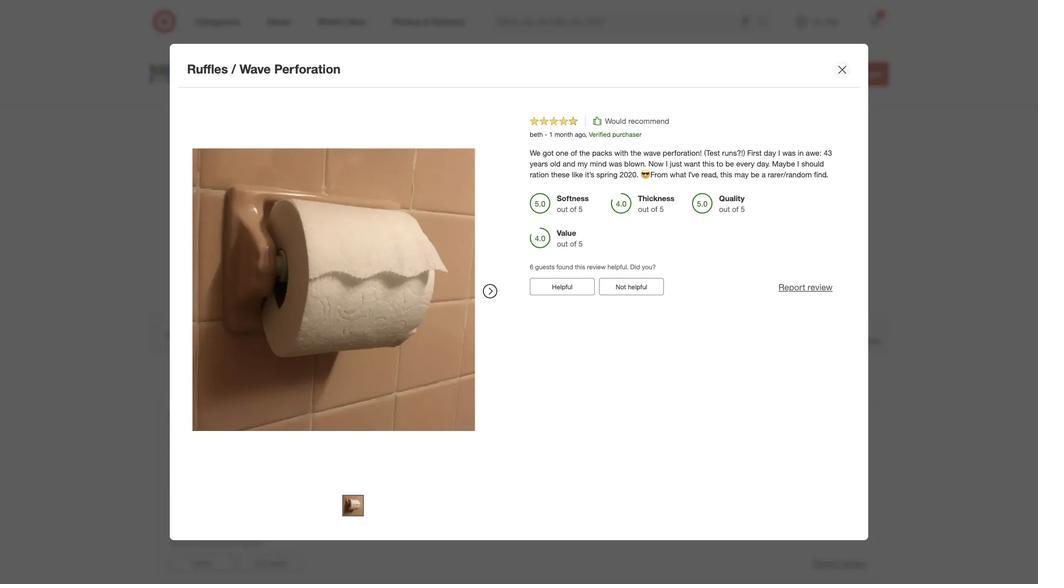 Task type: locate. For each thing, give the bounding box(es) containing it.
0 horizontal spatial not helpful
[[255, 559, 287, 567]]

0 horizontal spatial last
[[339, 459, 351, 469]]

the up 'stupid' at the bottom right of the page
[[684, 459, 697, 469]]

blown.
[[624, 159, 646, 169]]

quality
[[719, 194, 745, 203]]

this was the only tp we purchased for years. our last last purchase will be the last. 1) the formula has changed and it's no longer soft. 2) shrinkflation! the rolls are shorter. the actual cardboard roll is not at long as it used to be. and there are significantly less tp sheets per roll. 3) the tp feels super thin. like cheap stuff you'd get at a dollar store. 4) the stupid scalloped edges that are supposed to help it tear easier? we never had a problem with that. maybe this is a distraction because it's not soft, thinner and less product per roll? charmin, you've lost a long-time family!
[[169, 459, 864, 490]]

not helpful button down helpful?
[[238, 554, 303, 572]]

1 horizontal spatial we
[[464, 369, 476, 380]]

not down helpful.
[[616, 283, 626, 291]]

this left distraction
[[339, 481, 351, 490]]

value out of 5 left ago
[[546, 115, 572, 135]]

the up that
[[755, 459, 768, 469]]

sheets
[[368, 470, 390, 479]]

with inside we got one of the packs with the wave perforation! (test runs?!) first day i was in awe: 43 years old and my mind was blown. now i just want this to be every day. maybe i should ration these like it's spring 2020. 😎 from what i've read, this may be a rarer/random find.
[[615, 148, 629, 158]]

0 vertical spatial and
[[563, 159, 576, 169]]

0 horizontal spatial helpful
[[191, 559, 212, 567]]

1 horizontal spatial images
[[743, 220, 768, 229]]

we inside we got one of the packs with the wave perforation! (test runs?!) first day i was in awe: 43 years old and my mind was blown. now i just want this to be every day. maybe i should ration these like it's spring 2020. 😎 from what i've read, this may be a rarer/random find.
[[530, 148, 541, 158]]

this
[[703, 159, 715, 169], [720, 170, 733, 179], [575, 263, 585, 271], [339, 481, 351, 490], [206, 539, 216, 547]]

this inside this was the only tp we purchased for years. our last last purchase will be the last. 1) the formula has changed and it's no longer soft. 2) shrinkflation! the rolls are shorter. the actual cardboard roll is not at long as it used to be. and there are significantly less tp sheets per roll. 3) the tp feels super thin. like cheap stuff you'd get at a dollar store. 4) the stupid scalloped edges that are supposed to help it tear easier? we never had a problem with that. maybe this is a distraction because it's not soft, thinner and less product per roll? charmin, you've lost a long-time family!
[[339, 481, 351, 490]]

the up blown.
[[631, 148, 641, 158]]

helpful inside ruffles / wave perforation dialog
[[628, 283, 647, 291]]

a down "day." in the top right of the page
[[762, 170, 766, 179]]

0 horizontal spatial maybe
[[314, 481, 337, 490]]

2 at from the left
[[596, 470, 603, 479]]

last.
[[437, 459, 451, 469]]

2 vertical spatial was
[[185, 459, 199, 469]]

report review inside ruffles / wave perforation dialog
[[779, 282, 833, 293]]

see more review images
[[719, 209, 768, 229]]

5 up 6 guests found this review helpful. did you?
[[579, 239, 583, 249]]

charmin down shop
[[201, 66, 236, 77]]

0 horizontal spatial images
[[521, 159, 556, 172]]

What can we help you find? suggestions appear below search field
[[492, 10, 761, 34]]

to inside button
[[854, 69, 863, 79]]

did you find this review helpful?
[[169, 539, 261, 547]]

was up as
[[185, 459, 199, 469]]

1 stars from the top
[[339, 36, 353, 44]]

1 horizontal spatial softness out of 5
[[627, 115, 659, 135]]

at right get
[[596, 470, 603, 479]]

report for this was the only tp we purchased for years. our last last purchase will be the last. 1) the formula has changed and it's no longer soft. 2) shrinkflation! the rolls are shorter. the actual cardboard roll is not at long as it used to be. and there are significantly less tp sheets per roll. 3) the tp feels super thin. like cheap stuff you'd get at a dollar store. 4) the stupid scalloped edges that are supposed to help it tear easier? we never had a problem with that. maybe this is a distraction because it's not soft, thinner and less product per roll? charmin, you've lost a long-time family!
[[813, 558, 840, 569]]

purchase
[[367, 459, 398, 469]]

was
[[782, 148, 796, 158], [609, 159, 622, 169], [185, 459, 199, 469]]

0 vertical spatial verified
[[589, 130, 611, 138]]

the up 3)
[[424, 459, 435, 469]]

1
[[549, 130, 553, 138]]

would for would not recommend
[[244, 427, 266, 437]]

1 vertical spatial maybe
[[314, 481, 337, 490]]

2 it from the left
[[845, 470, 849, 479]]

softness
[[627, 115, 659, 124], [557, 194, 589, 203]]

did left "you?"
[[630, 263, 640, 271]]

are
[[715, 459, 726, 469], [286, 470, 297, 479], [770, 470, 781, 479]]

1 vertical spatial not helpful
[[255, 559, 287, 567]]

did inside ruffles / wave perforation dialog
[[630, 263, 640, 271]]

0 vertical spatial it's
[[585, 170, 594, 179]]

1 vertical spatial verified
[[809, 335, 838, 346]]

maybe inside we got one of the packs with the wave perforation! (test runs?!) first day i was in awe: 43 years old and my mind was blown. now i just want this to be every day. maybe i should ration these like it's spring 2020. 😎 from what i've read, this may be a rarer/random find.
[[772, 159, 795, 169]]

0 vertical spatial thickness
[[638, 194, 675, 203]]

this right find
[[206, 539, 216, 547]]

guest review image 3 of 12, zoom in image
[[405, 185, 472, 253]]

value up 6 guests found this review helpful. did you?
[[557, 228, 576, 238]]

awe:
[[806, 148, 822, 158]]

image of charmin ultra soft toilet paper - 12 super mega rolls image
[[149, 52, 193, 95]]

every
[[736, 159, 755, 169]]

i down in at top
[[797, 159, 799, 169]]

11787
[[526, 78, 547, 87], [252, 83, 273, 92]]

more
[[743, 209, 760, 218]]

found inside ruffles / wave perforation dialog
[[557, 263, 573, 271]]

ultra
[[239, 66, 259, 77]]

i left just
[[666, 159, 668, 169]]

thickness out of 5 down distraction
[[359, 505, 395, 525]]

0 vertical spatial thickness out of 5
[[638, 194, 675, 214]]

supposed
[[783, 470, 817, 479]]

we up years
[[530, 148, 541, 158]]

images inside see more review images
[[743, 220, 768, 229]]

0 vertical spatial report
[[779, 282, 805, 293]]

helpful button inside ruffles / wave perforation dialog
[[530, 278, 595, 295]]

report
[[779, 282, 805, 293], [813, 558, 840, 569]]

5 down distraction
[[380, 515, 384, 525]]

1 horizontal spatial last
[[353, 459, 365, 469]]

softness inside ruffles / wave perforation dialog
[[557, 194, 589, 203]]

6
[[530, 263, 534, 271]]

not helpful for be.
[[255, 559, 287, 567]]

not helpful button for be.
[[238, 554, 303, 572]]

it
[[204, 470, 209, 479], [845, 470, 849, 479]]

0 vertical spatial was
[[782, 148, 796, 158]]

helpful button for like
[[530, 278, 595, 295]]

per down will
[[392, 470, 404, 479]]

it's
[[585, 170, 594, 179], [563, 459, 572, 469], [436, 481, 445, 490]]

we got one of the packs with the wave perforation! (test runs?!) first day i was in awe: 43 years old and my mind was blown. now i just want this to be every day. maybe i should ration these like it's spring 2020. 😎 from what i've read, this may be a rarer/random find.
[[530, 148, 832, 179]]

1 vertical spatial and
[[548, 459, 560, 469]]

1 horizontal spatial report
[[813, 558, 840, 569]]

0 vertical spatial stars
[[339, 36, 353, 44]]

-
[[331, 66, 335, 77], [545, 130, 547, 138]]

1 vertical spatial would
[[244, 427, 266, 437]]

0 horizontal spatial it's
[[436, 481, 445, 490]]

read,
[[702, 170, 718, 179]]

maybe inside this was the only tp we purchased for years. our last last purchase will be the last. 1) the formula has changed and it's no longer soft. 2) shrinkflation! the rolls are shorter. the actual cardboard roll is not at long as it used to be. and there are significantly less tp sheets per roll. 3) the tp feels super thin. like cheap stuff you'd get at a dollar store. 4) the stupid scalloped edges that are supposed to help it tear easier? we never had a problem with that. maybe this is a distraction because it's not soft, thinner and less product per roll? charmin, you've lost a long-time family!
[[314, 481, 337, 490]]

report review button for we got one of the packs with the wave perforation! (test runs?!) first day i was in awe: 43 years old and my mind was blown. now i just want this to be every day. maybe i should ration these like it's spring 2020. 😎 from what i've read, this may be a rarer/random find.
[[779, 281, 833, 294]]

charmin
[[235, 53, 268, 63], [201, 66, 236, 77]]

rolls
[[699, 459, 713, 469]]

guest review image 4 of 12, zoom in image
[[481, 185, 549, 253]]

to right add
[[854, 69, 863, 79]]

found right guests
[[557, 263, 573, 271]]

With photos checkbox
[[794, 321, 805, 332]]

was left in at top
[[782, 148, 796, 158]]

did left you
[[169, 539, 179, 547]]

helpful down find
[[191, 559, 212, 567]]

1 horizontal spatial be
[[726, 159, 734, 169]]

1 horizontal spatial and
[[548, 459, 560, 469]]

helpful inside ruffles / wave perforation dialog
[[552, 283, 573, 291]]

there
[[267, 470, 284, 479]]

see
[[727, 209, 740, 218]]

1 at from the left
[[169, 470, 176, 479]]

stars right 2
[[339, 66, 353, 74]]

report review for we got one of the packs with the wave perforation! (test runs?!) first day i was in awe: 43 years old and my mind was blown. now i just want this to be every day. maybe i should ration these like it's spring 2020. 😎 from what i've read, this may be a rarer/random find.
[[779, 282, 833, 293]]

0 horizontal spatial not
[[255, 559, 266, 567]]

a right lost
[[662, 481, 666, 490]]

0 horizontal spatial it
[[204, 470, 209, 479]]

guest review image 1 of 12, zoom in image
[[252, 185, 320, 253]]

2 the from the left
[[755, 459, 768, 469]]

stars for 5 stars
[[339, 36, 353, 44]]

not helpful button down helpful.
[[599, 278, 664, 295]]

ratings
[[564, 78, 587, 87]]

it's right because
[[436, 481, 445, 490]]

1 vertical spatial softness out of 5
[[557, 194, 589, 214]]

1 horizontal spatial did
[[630, 263, 640, 271]]

1 vertical spatial it's
[[563, 459, 572, 469]]

1 horizontal spatial not helpful button
[[599, 278, 664, 295]]

we for we got one of the packs with the wave perforation! (test runs?!) first day i was in awe: 43 years old and my mind was blown. now i just want this to be every day. maybe i should ration these like it's spring 2020. 😎 from what i've read, this may be a rarer/random find.
[[530, 148, 541, 158]]

0 horizontal spatial 11787
[[252, 83, 273, 92]]

this right guests
[[575, 263, 585, 271]]

matching
[[524, 369, 560, 380]]

maybe down the significantly
[[314, 481, 337, 490]]

lost
[[647, 481, 660, 490]]

be inside this was the only tp we purchased for years. our last last purchase will be the last. 1) the formula has changed and it's no longer soft. 2) shrinkflation! the rolls are shorter. the actual cardboard roll is not at long as it used to be. and there are significantly less tp sheets per roll. 3) the tp feels super thin. like cheap stuff you'd get at a dollar store. 4) the stupid scalloped edges that are supposed to help it tear easier? we never had a problem with that. maybe this is a distraction because it's not soft, thinner and less product per roll? charmin, you've lost a long-time family!
[[413, 459, 422, 469]]

tp left sheets
[[356, 470, 366, 479]]

it's right like
[[585, 170, 594, 179]]

- left '12'
[[331, 66, 335, 77]]

0 vertical spatial maybe
[[772, 159, 795, 169]]

0 horizontal spatial be
[[413, 459, 422, 469]]

recommend up "purchaser"
[[628, 116, 669, 126]]

2 vertical spatial we
[[196, 481, 207, 490]]

1 horizontal spatial thickness
[[638, 194, 675, 203]]

write a review
[[497, 282, 541, 290]]

images down more
[[743, 220, 768, 229]]

helpful
[[628, 283, 647, 291], [267, 559, 287, 567]]

first
[[747, 148, 762, 158]]

helpful for from
[[628, 283, 647, 291]]

that.
[[297, 481, 312, 490]]

1 horizontal spatial with
[[615, 148, 629, 158]]

less down like
[[518, 481, 531, 490]]

1 horizontal spatial not helpful
[[616, 283, 647, 291]]

5 inside quality out of 5
[[741, 204, 745, 214]]

rolls
[[402, 66, 422, 77]]

0 vertical spatial did
[[630, 263, 640, 271]]

distraction
[[367, 481, 403, 490]]

0 vertical spatial found
[[557, 263, 573, 271]]

1 vertical spatial images
[[743, 220, 768, 229]]

images down got
[[521, 159, 556, 172]]

0 horizontal spatial we
[[196, 481, 207, 490]]

the right 1)
[[461, 459, 472, 469]]

value out of 5 up 6 guests found this review helpful. did you?
[[557, 228, 583, 249]]

with left that.
[[281, 481, 295, 490]]

,
[[585, 130, 587, 138]]

1 vertical spatial we
[[464, 369, 476, 380]]

found left '5631'
[[478, 369, 500, 380]]

never
[[209, 481, 227, 490]]

softness up "purchaser"
[[627, 115, 659, 124]]

for
[[291, 459, 300, 469]]

in
[[798, 148, 804, 158]]

0 horizontal spatial softness
[[557, 194, 589, 203]]

would inside ruffles / wave perforation dialog
[[605, 116, 626, 126]]

1 horizontal spatial the
[[755, 459, 768, 469]]

0 horizontal spatial is
[[353, 481, 359, 490]]

cardboard
[[793, 459, 828, 469]]

shorter.
[[728, 459, 753, 469]]

to down (test
[[717, 159, 723, 169]]

dollar
[[611, 470, 630, 479]]

thickness down distraction
[[359, 505, 395, 514]]

per down you'd
[[562, 481, 573, 490]]

be right 'may'
[[751, 170, 760, 179]]

problem
[[251, 481, 279, 490]]

this
[[169, 459, 183, 469]]

zoomed image element
[[193, 96, 514, 523]]

thickness down from
[[638, 194, 675, 203]]

report inside ruffles / wave perforation dialog
[[779, 282, 805, 293]]

1 horizontal spatial it
[[845, 470, 849, 479]]

1 horizontal spatial would
[[605, 116, 626, 126]]

0 horizontal spatial -
[[331, 66, 335, 77]]

6 guests found this review helpful. did you?
[[530, 263, 656, 271]]

softness down like
[[557, 194, 589, 203]]

last right our at bottom left
[[339, 459, 351, 469]]

2 vertical spatial be
[[413, 459, 422, 469]]

0 vertical spatial per
[[392, 470, 404, 479]]

1 vertical spatial thickness
[[359, 505, 395, 514]]

last left the purchase
[[353, 459, 365, 469]]

0 horizontal spatial not helpful button
[[238, 554, 303, 572]]

0 vertical spatial would
[[605, 116, 626, 126]]

5 up 2
[[333, 36, 337, 44]]

it's left no
[[563, 459, 572, 469]]

helpful down guests
[[552, 283, 573, 291]]

a inside the "write a review" button
[[515, 282, 519, 290]]

and down one at right
[[563, 159, 576, 169]]

2 vertical spatial and
[[503, 481, 515, 490]]

0 vertical spatial recommend
[[628, 116, 669, 126]]

the right 4)
[[661, 470, 672, 479]]

all
[[224, 53, 233, 63]]

we left '5631'
[[464, 369, 476, 380]]

11787 left star
[[526, 78, 547, 87]]

1 vertical spatial not
[[255, 559, 266, 567]]

out right the beth
[[546, 125, 557, 135]]

1)
[[453, 459, 459, 469]]

you?
[[642, 263, 656, 271]]

1 vertical spatial value
[[557, 228, 576, 238]]

want
[[684, 159, 700, 169]]

of up 6 guests found this review helpful. did you?
[[570, 239, 577, 249]]

guest review image 6 of 12, zoom in image
[[634, 185, 701, 253]]

0 horizontal spatial report
[[779, 282, 805, 293]]

with up blown.
[[615, 148, 629, 158]]

long-
[[668, 481, 685, 490]]

1 vertical spatial helpful
[[191, 559, 212, 567]]

of down like
[[570, 204, 577, 214]]

not helpful inside ruffles / wave perforation dialog
[[616, 283, 647, 291]]

less right the significantly
[[341, 470, 354, 479]]

0 horizontal spatial was
[[185, 459, 199, 469]]

last
[[339, 459, 351, 469], [353, 459, 365, 469]]

ss
[[169, 441, 178, 449]]

recommend down soft.
[[281, 427, 322, 437]]

11787 link
[[201, 82, 284, 95]]

not inside ruffles / wave perforation dialog
[[616, 283, 626, 291]]

helpful for like
[[552, 283, 573, 291]]

not helpful for from
[[616, 283, 647, 291]]

and down like
[[503, 481, 515, 490]]

write
[[497, 282, 513, 290]]

it right as
[[204, 470, 209, 479]]

not down helpful?
[[255, 559, 266, 567]]

charmin,
[[592, 481, 622, 490]]

0 vertical spatial we
[[530, 148, 541, 158]]

0 horizontal spatial helpful button
[[169, 554, 234, 572]]

11787 for 11787
[[252, 83, 273, 92]]

1 horizontal spatial recommend
[[628, 116, 669, 126]]

1 vertical spatial value out of 5
[[557, 228, 583, 249]]

1 vertical spatial be
[[751, 170, 760, 179]]

0 vertical spatial value
[[546, 115, 566, 124]]

not
[[271, 410, 287, 422], [268, 427, 279, 437], [850, 459, 861, 469], [447, 481, 458, 490]]

- inside shop all charmin charmin ultra soft toilet paper - 12 super mega rolls
[[331, 66, 335, 77]]

guest review image 1 of 1, full size image
[[193, 148, 475, 431], [342, 495, 364, 516]]

not for to
[[255, 559, 266, 567]]

and inside we got one of the packs with the wave perforation! (test runs?!) first day i was in awe: 43 years old and my mind was blown. now i just want this to be every day. maybe i should ration these like it's spring 2020. 😎 from what i've read, this may be a rarer/random find.
[[563, 159, 576, 169]]

was up the spring
[[609, 159, 622, 169]]

0 vertical spatial report review
[[779, 282, 833, 293]]

it's inside we got one of the packs with the wave perforation! (test runs?!) first day i was in awe: 43 years old and my mind was blown. now i just want this to be every day. maybe i should ration these like it's spring 2020. 😎 from what i've read, this may be a rarer/random find.
[[585, 170, 594, 179]]

review images
[[482, 159, 556, 172]]

2 last from the left
[[353, 459, 365, 469]]

0 vertical spatial report review button
[[779, 281, 833, 294]]

helpful button down find
[[169, 554, 234, 572]]

0 horizontal spatial and
[[503, 481, 515, 490]]

tp left we
[[230, 459, 239, 469]]

charmin up the ultra
[[235, 53, 268, 63]]

maybe
[[772, 159, 795, 169], [314, 481, 337, 490]]

1 horizontal spatial -
[[545, 130, 547, 138]]

5 up wave
[[649, 125, 653, 135]]

find.
[[814, 170, 829, 179]]

got
[[543, 148, 554, 158]]

0 vertical spatial guest review image 1 of 1, full size image
[[193, 148, 475, 431]]

of inside we got one of the packs with the wave perforation! (test runs?!) first day i was in awe: 43 years old and my mind was blown. now i just want this to be every day. maybe i should ration these like it's spring 2020. 😎 from what i've read, this may be a rarer/random find.
[[571, 148, 577, 158]]

we inside this was the only tp we purchased for years. our last last purchase will be the last. 1) the formula has changed and it's no longer soft. 2) shrinkflation! the rolls are shorter. the actual cardboard roll is not at long as it used to be. and there are significantly less tp sheets per roll. 3) the tp feels super thin. like cheap stuff you'd get at a dollar store. 4) the stupid scalloped edges that are supposed to help it tear easier? we never had a problem with that. maybe this is a distraction because it's not soft, thinner and less product per roll? charmin, you've lost a long-time family!
[[196, 481, 207, 490]]

1 vertical spatial helpful button
[[169, 554, 234, 572]]

1 horizontal spatial it's
[[563, 459, 572, 469]]

i right day
[[778, 148, 780, 158]]

wave
[[644, 148, 661, 158]]

- left 1 in the right top of the page
[[545, 130, 547, 138]]

1 vertical spatial -
[[545, 130, 547, 138]]

helpful button down guests
[[530, 278, 595, 295]]

used
[[211, 470, 227, 479]]

has
[[502, 459, 514, 469]]

2)
[[631, 459, 637, 469]]

stars up 2 stars
[[339, 36, 353, 44]]

of down quality
[[732, 204, 739, 214]]

0 horizontal spatial thickness
[[359, 505, 395, 514]]

i've
[[689, 170, 699, 179]]

formula
[[474, 459, 500, 469]]

are up scalloped
[[715, 459, 726, 469]]

at down this
[[169, 470, 176, 479]]

not helpful down helpful?
[[255, 559, 287, 567]]

be down runs?!)
[[726, 159, 734, 169]]

1 it from the left
[[204, 470, 209, 479]]

guest review image 5 of 12, zoom in image
[[557, 185, 625, 253]]

5 right see
[[741, 204, 745, 214]]

would for would recommend
[[605, 116, 626, 126]]

0 horizontal spatial thickness out of 5
[[359, 505, 395, 525]]

verified right , in the top of the page
[[589, 130, 611, 138]]

soft.
[[290, 410, 312, 422]]

0 horizontal spatial at
[[169, 470, 176, 479]]

2
[[333, 66, 337, 74]]

report review for this was the only tp we purchased for years. our last last purchase will be the last. 1) the formula has changed and it's no longer soft. 2) shrinkflation! the rolls are shorter. the actual cardboard roll is not at long as it used to be. and there are significantly less tp sheets per roll. 3) the tp feels super thin. like cheap stuff you'd get at a dollar store. 4) the stupid scalloped edges that are supposed to help it tear easier? we never had a problem with that. maybe this is a distraction because it's not soft, thinner and less product per roll? charmin, you've lost a long-time family!
[[813, 558, 867, 569]]

478
[[608, 78, 620, 87]]

out up 6 guests found this review helpful. did you?
[[557, 239, 568, 249]]

beth - 1 month ago , verified purchaser
[[530, 130, 642, 138]]

1 horizontal spatial not
[[616, 283, 626, 291]]

per
[[392, 470, 404, 479], [562, 481, 573, 490]]

2 horizontal spatial we
[[530, 148, 541, 158]]

would up "purchaser"
[[605, 116, 626, 126]]

stupid
[[674, 470, 695, 479]]

2 stars from the top
[[339, 66, 353, 74]]

0 horizontal spatial did
[[169, 539, 179, 547]]

thickness inside ruffles / wave perforation dialog
[[638, 194, 675, 203]]

the
[[579, 148, 590, 158], [631, 148, 641, 158], [201, 459, 212, 469], [424, 459, 435, 469], [461, 459, 472, 469], [428, 470, 439, 479], [661, 470, 672, 479]]

5 down like
[[579, 204, 583, 214]]



Task type: describe. For each thing, give the bounding box(es) containing it.
helpful for be.
[[267, 559, 287, 567]]

search
[[753, 17, 779, 28]]

0 vertical spatial images
[[521, 159, 556, 172]]

tear
[[851, 470, 864, 479]]

of down distraction
[[372, 515, 378, 525]]

wave
[[240, 61, 271, 76]]

report review button for this was the only tp we purchased for years. our last last purchase will be the last. 1) the formula has changed and it's no longer soft. 2) shrinkflation! the rolls are shorter. the actual cardboard roll is not at long as it used to be. and there are significantly less tp sheets per roll. 3) the tp feels super thin. like cheap stuff you'd get at a dollar store. 4) the stupid scalloped edges that are supposed to help it tear easier? we never had a problem with that. maybe this is a distraction because it's not soft, thinner and less product per roll? charmin, you've lost a long-time family!
[[813, 558, 867, 570]]

helpful for long
[[191, 559, 212, 567]]

of right 1 in the right top of the page
[[559, 125, 566, 135]]

out down these
[[557, 204, 568, 214]]

1 horizontal spatial i
[[778, 148, 780, 158]]

11787 for 11787 star ratings
[[526, 78, 547, 87]]

was inside this was the only tp we purchased for years. our last last purchase will be the last. 1) the formula has changed and it's no longer soft. 2) shrinkflation! the rolls are shorter. the actual cardboard roll is not at long as it used to be. and there are significantly less tp sheets per roll. 3) the tp feels super thin. like cheap stuff you'd get at a dollar store. 4) the stupid scalloped edges that are supposed to help it tear easier? we never had a problem with that. maybe this is a distraction because it's not soft, thinner and less product per roll? charmin, you've lost a long-time family!
[[185, 459, 199, 469]]

1 vertical spatial is
[[353, 481, 359, 490]]

out down 😎
[[638, 204, 649, 214]]

stars for 2 stars
[[339, 66, 353, 74]]

0 vertical spatial be
[[726, 159, 734, 169]]

these
[[551, 170, 570, 179]]

1 horizontal spatial are
[[715, 459, 726, 469]]

family!
[[702, 481, 724, 490]]

4)
[[653, 470, 659, 479]]

1 vertical spatial found
[[478, 369, 500, 380]]

thickness out of 5 inside ruffles / wave perforation dialog
[[638, 194, 675, 214]]

roll.
[[406, 470, 418, 479]]

years.
[[302, 459, 322, 469]]

0 vertical spatial value out of 5
[[546, 115, 572, 135]]

1 last from the left
[[339, 459, 351, 469]]

value inside ruffles / wave perforation dialog
[[557, 228, 576, 238]]

1 vertical spatial did
[[169, 539, 179, 547]]

3)
[[420, 470, 426, 479]]

1 horizontal spatial tp
[[356, 470, 366, 479]]

roll?
[[575, 481, 589, 490]]

😎
[[641, 170, 648, 179]]

478 recommendations
[[608, 78, 684, 87]]

1 vertical spatial less
[[518, 481, 531, 490]]

roll
[[830, 459, 840, 469]]

ruffles / wave perforation
[[187, 61, 341, 76]]

as
[[194, 470, 202, 479]]

month
[[555, 130, 573, 138]]

what
[[670, 170, 686, 179]]

not up would not recommend
[[271, 410, 287, 422]]

of down from
[[651, 204, 658, 214]]

softness out of 5 inside ruffles / wave perforation dialog
[[557, 194, 589, 214]]

purchases
[[840, 335, 880, 346]]

easier?
[[169, 481, 194, 490]]

this left 'may'
[[720, 170, 733, 179]]

day.
[[757, 159, 770, 169]]

1 vertical spatial per
[[562, 481, 573, 490]]

to inside we got one of the packs with the wave perforation! (test runs?!) first day i was in awe: 43 years old and my mind was blown. now i just want this to be every day. maybe i should ration these like it's spring 2020. 😎 from what i've read, this may be a rarer/random find.
[[717, 159, 723, 169]]

shop
[[201, 53, 222, 63]]

day
[[764, 148, 776, 158]]

2 horizontal spatial are
[[770, 470, 781, 479]]

- inside ruffles / wave perforation dialog
[[545, 130, 547, 138]]

scalloped
[[697, 470, 730, 479]]

the right 3)
[[428, 470, 439, 479]]

will
[[400, 459, 411, 469]]

review inside see more review images
[[719, 220, 741, 229]]

verified inside ruffles / wave perforation dialog
[[589, 130, 611, 138]]

guest review image 2 of 12, zoom in image
[[329, 185, 396, 253]]

significantly
[[299, 470, 339, 479]]

changed
[[516, 459, 546, 469]]

2 horizontal spatial be
[[751, 170, 760, 179]]

0 horizontal spatial i
[[666, 159, 668, 169]]

one
[[556, 148, 569, 158]]

not up tear at bottom
[[850, 459, 861, 469]]

Verified purchases checkbox
[[794, 335, 805, 346]]

a left distraction
[[361, 481, 365, 490]]

out up blown.
[[627, 125, 638, 135]]

edges
[[732, 470, 753, 479]]

1 vertical spatial guest review image 1 of 1, full size image
[[342, 495, 364, 516]]

like
[[508, 470, 522, 479]]

from
[[651, 170, 668, 179]]

soft.
[[608, 459, 629, 469]]

soft,
[[460, 481, 475, 490]]

17 questions link
[[286, 82, 336, 94]]

thin.
[[492, 470, 506, 479]]

17 questions
[[291, 83, 336, 92]]

report for we got one of the packs with the wave perforation! (test runs?!) first day i was in awe: 43 years old and my mind was blown. now i just want this to be every day. maybe i should ration these like it's spring 2020. 😎 from what i've read, this may be a rarer/random find.
[[779, 282, 805, 293]]

out inside quality out of 5
[[719, 204, 730, 214]]

only
[[214, 459, 228, 469]]

5 left ago
[[568, 125, 572, 135]]

runs?!)
[[722, 148, 745, 158]]

questions
[[301, 83, 336, 92]]

1 vertical spatial charmin
[[201, 66, 236, 77]]

to left help
[[819, 470, 826, 479]]

5631
[[503, 369, 522, 380]]

search button
[[753, 10, 779, 36]]

perforation!
[[663, 148, 702, 158]]

we for we found 5631 matching reviews
[[464, 369, 476, 380]]

the up as
[[201, 459, 212, 469]]

1 vertical spatial recommend
[[281, 427, 322, 437]]

quality out of 5
[[719, 194, 745, 214]]

and
[[251, 470, 264, 479]]

star
[[549, 78, 562, 87]]

long
[[178, 470, 192, 479]]

0 horizontal spatial tp
[[230, 459, 239, 469]]

like
[[572, 170, 583, 179]]

helpful button for long
[[169, 554, 234, 572]]

0 horizontal spatial less
[[341, 470, 354, 479]]

of inside quality out of 5
[[732, 204, 739, 214]]

just
[[670, 159, 682, 169]]

0 horizontal spatial per
[[392, 470, 404, 479]]

add
[[836, 69, 852, 79]]

because
[[405, 481, 434, 490]]

this up 'read,'
[[703, 159, 715, 169]]

0 horizontal spatial are
[[286, 470, 297, 479]]

0 vertical spatial softness out of 5
[[627, 115, 659, 135]]

you've
[[624, 481, 645, 490]]

no
[[574, 459, 582, 469]]

a right had
[[244, 481, 249, 490]]

helpful.
[[608, 263, 629, 271]]

%
[[506, 36, 512, 44]]

1 horizontal spatial verified
[[809, 335, 838, 346]]

2 horizontal spatial was
[[782, 148, 796, 158]]

super
[[470, 470, 490, 479]]

1 horizontal spatial softness
[[627, 115, 659, 124]]

2 horizontal spatial i
[[797, 159, 799, 169]]

packs
[[592, 148, 612, 158]]

value out of 5 inside ruffles / wave perforation dialog
[[557, 228, 583, 249]]

1 horizontal spatial was
[[609, 159, 622, 169]]

had
[[230, 481, 242, 490]]

recommend inside ruffles / wave perforation dialog
[[628, 116, 669, 126]]

0 vertical spatial is
[[842, 459, 847, 469]]

help
[[828, 470, 842, 479]]

my
[[578, 159, 588, 169]]

store.
[[632, 470, 651, 479]]

not for 😎
[[616, 283, 626, 291]]

not down feels
[[447, 481, 458, 490]]

0 vertical spatial charmin
[[235, 53, 268, 63]]

thin,
[[245, 410, 268, 422]]

83 %
[[498, 36, 512, 44]]

out down distraction
[[359, 515, 369, 525]]

ago
[[575, 130, 585, 138]]

4 link
[[863, 10, 887, 34]]

rarer/random
[[768, 170, 812, 179]]

cart
[[865, 69, 882, 79]]

not helpful button for from
[[599, 278, 664, 295]]

add to cart
[[836, 69, 882, 79]]

would recommend
[[605, 116, 669, 126]]

a inside we got one of the packs with the wave perforation! (test runs?!) first day i was in awe: 43 years old and my mind was blown. now i just want this to be every day. maybe i should ration these like it's spring 2020. 😎 from what i've read, this may be a rarer/random find.
[[762, 170, 766, 179]]

should
[[802, 159, 824, 169]]

years
[[530, 159, 548, 169]]

be.
[[238, 470, 249, 479]]

not down the thin,
[[268, 427, 279, 437]]

we found 5631 matching reviews
[[464, 369, 592, 380]]

with inside this was the only tp we purchased for years. our last last purchase will be the last. 1) the formula has changed and it's no longer soft. 2) shrinkflation! the rolls are shorter. the actual cardboard roll is not at long as it used to be. and there are significantly less tp sheets per roll. 3) the tp feels super thin. like cheap stuff you'd get at a dollar store. 4) the stupid scalloped edges that are supposed to help it tear easier? we never had a problem with that. maybe this is a distraction because it's not soft, thinner and less product per roll? charmin, you've lost a long-time family!
[[281, 481, 295, 490]]

4
[[879, 11, 882, 18]]

5 down from
[[660, 204, 664, 214]]

updates.
[[199, 410, 242, 422]]

2 vertical spatial it's
[[436, 481, 445, 490]]

a up charmin,
[[605, 470, 609, 479]]

11787 star ratings
[[526, 78, 587, 87]]

the up the my at right
[[579, 148, 590, 158]]

product
[[533, 481, 560, 490]]

reviews
[[563, 369, 592, 380]]

mind
[[590, 159, 607, 169]]

ruffles / wave perforation dialog
[[170, 44, 869, 540]]

of up wave
[[640, 125, 647, 135]]

actual
[[770, 459, 791, 469]]

to left be.
[[229, 470, 236, 479]]

verified purchases
[[809, 335, 880, 346]]

(test
[[704, 148, 720, 158]]

2 horizontal spatial tp
[[441, 470, 450, 479]]

may
[[735, 170, 749, 179]]

1 the from the left
[[684, 459, 697, 469]]

43
[[824, 148, 832, 158]]



Task type: vqa. For each thing, say whether or not it's contained in the screenshot.
bottom ship
no



